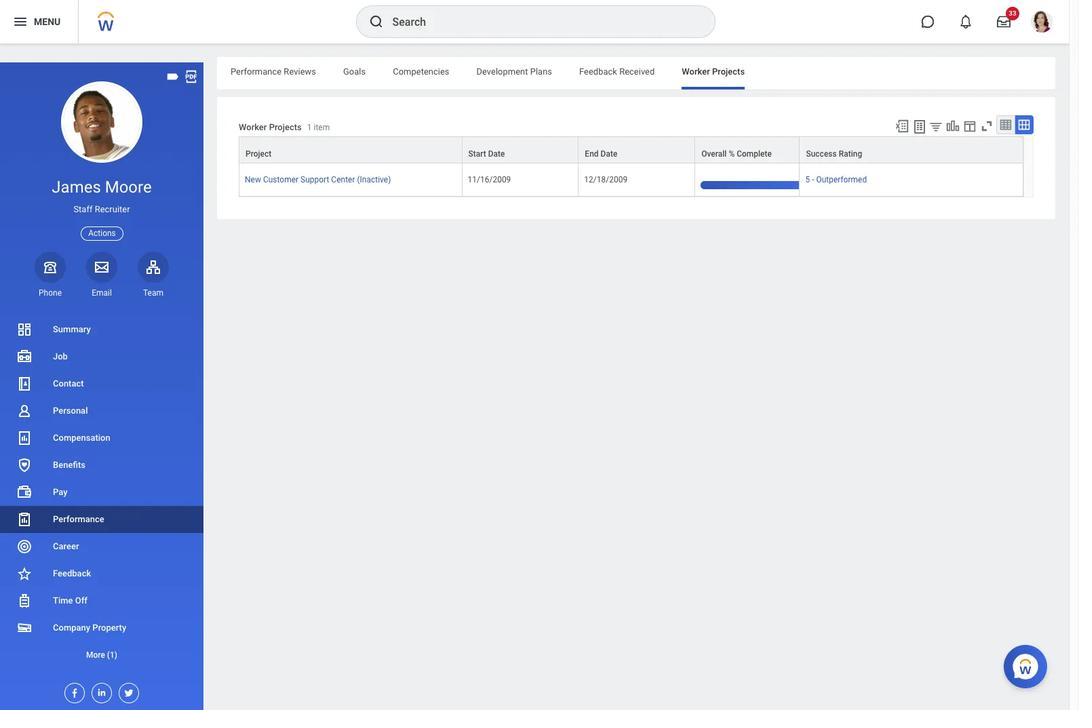 Task type: describe. For each thing, give the bounding box(es) containing it.
end date button
[[579, 137, 695, 163]]

pay
[[53, 487, 68, 498]]

click to view/edit grid preferences image
[[963, 119, 978, 134]]

job image
[[16, 349, 33, 365]]

actions button
[[81, 226, 123, 241]]

project
[[246, 149, 272, 159]]

feedback image
[[16, 566, 33, 582]]

item
[[314, 123, 330, 133]]

performance for performance
[[53, 514, 104, 525]]

benefits link
[[0, 452, 204, 479]]

contact link
[[0, 371, 204, 398]]

support
[[301, 175, 329, 185]]

phone image
[[41, 259, 60, 275]]

personal image
[[16, 403, 33, 419]]

view team image
[[145, 259, 162, 275]]

profile logan mcneil image
[[1032, 11, 1053, 35]]

(1)
[[107, 651, 117, 660]]

workday assistant region
[[1005, 640, 1053, 689]]

career image
[[16, 539, 33, 555]]

center
[[331, 175, 355, 185]]

date for end date
[[601, 149, 618, 159]]

reviews
[[284, 67, 316, 77]]

notifications large image
[[960, 15, 973, 29]]

projects for worker projects 1 item
[[269, 122, 302, 133]]

performance for performance reviews
[[231, 67, 282, 77]]

date for start date
[[489, 149, 505, 159]]

team
[[143, 288, 164, 298]]

moore
[[105, 178, 152, 197]]

inbox large image
[[998, 15, 1011, 29]]

start
[[469, 149, 487, 159]]

linkedin image
[[92, 684, 107, 698]]

worker projects
[[682, 67, 745, 77]]

pay image
[[16, 485, 33, 501]]

phone james moore element
[[35, 288, 66, 299]]

row containing project
[[239, 136, 1024, 164]]

more
[[86, 651, 105, 660]]

summary
[[53, 324, 91, 335]]

benefits
[[53, 460, 86, 470]]

new customer support center (inactive) link
[[245, 172, 391, 185]]

projects for worker projects
[[713, 67, 745, 77]]

time off
[[53, 596, 88, 606]]

overall % complete
[[702, 149, 772, 159]]

performance link
[[0, 506, 204, 533]]

end
[[585, 149, 599, 159]]

outperformed
[[817, 175, 868, 185]]

more (1) button
[[0, 648, 204, 664]]

(inactive)
[[357, 175, 391, 185]]

email james moore element
[[86, 288, 117, 299]]

summary link
[[0, 316, 204, 343]]

personal link
[[0, 398, 204, 425]]

search image
[[368, 14, 385, 30]]

feedback link
[[0, 561, 204, 588]]

development
[[477, 67, 528, 77]]

worker for worker projects 1 item
[[239, 122, 267, 133]]

customer
[[263, 175, 299, 185]]

career link
[[0, 533, 204, 561]]

tag image
[[166, 69, 181, 84]]

5
[[806, 175, 811, 185]]

mail image
[[94, 259, 110, 275]]

staff
[[74, 204, 93, 215]]

performance reviews
[[231, 67, 316, 77]]

success
[[807, 149, 837, 159]]



Task type: vqa. For each thing, say whether or not it's contained in the screenshot.
the Change Selection image on the top left of the page
no



Task type: locate. For each thing, give the bounding box(es) containing it.
compensation link
[[0, 425, 204, 452]]

expand table image
[[1018, 118, 1032, 132]]

1 horizontal spatial projects
[[713, 67, 745, 77]]

facebook image
[[65, 684, 80, 699]]

row up 12/18/2009
[[239, 136, 1024, 164]]

33
[[1009, 10, 1017, 17]]

time
[[53, 596, 73, 606]]

navigation pane region
[[0, 62, 204, 711]]

email
[[92, 288, 112, 298]]

james moore
[[52, 178, 152, 197]]

company
[[53, 623, 90, 633]]

1 horizontal spatial feedback
[[580, 67, 618, 77]]

menu button
[[0, 0, 78, 43]]

career
[[53, 542, 79, 552]]

0 vertical spatial worker
[[682, 67, 710, 77]]

row containing new customer support center (inactive)
[[239, 164, 1024, 197]]

goals
[[343, 67, 366, 77]]

contact image
[[16, 376, 33, 392]]

table image
[[1000, 118, 1013, 132]]

0 vertical spatial feedback
[[580, 67, 618, 77]]

11/16/2009
[[468, 175, 511, 185]]

date right start
[[489, 149, 505, 159]]

phone button
[[35, 252, 66, 299]]

job link
[[0, 343, 204, 371]]

toolbar
[[889, 115, 1034, 136]]

time off image
[[16, 593, 33, 610]]

compensation image
[[16, 430, 33, 447]]

5 - outperformed
[[806, 175, 868, 185]]

development plans
[[477, 67, 553, 77]]

performance
[[231, 67, 282, 77], [53, 514, 104, 525]]

phone
[[39, 288, 62, 298]]

1 vertical spatial worker
[[239, 122, 267, 133]]

property
[[93, 623, 126, 633]]

1 vertical spatial performance
[[53, 514, 104, 525]]

email button
[[86, 252, 117, 299]]

competencies
[[393, 67, 450, 77]]

0 horizontal spatial worker
[[239, 122, 267, 133]]

received
[[620, 67, 655, 77]]

export to excel image
[[895, 119, 910, 134]]

menu
[[34, 16, 61, 27]]

feedback received
[[580, 67, 655, 77]]

team james moore element
[[138, 288, 169, 299]]

justify image
[[12, 14, 29, 30]]

row
[[239, 136, 1024, 164], [239, 164, 1024, 197]]

staff recruiter
[[74, 204, 130, 215]]

contact
[[53, 379, 84, 389]]

pay link
[[0, 479, 204, 506]]

end date
[[585, 149, 618, 159]]

select to filter grid data image
[[929, 119, 944, 134]]

2 row from the top
[[239, 164, 1024, 197]]

summary image
[[16, 322, 33, 338]]

more (1) button
[[0, 642, 204, 669]]

performance inside navigation pane region
[[53, 514, 104, 525]]

1 horizontal spatial date
[[601, 149, 618, 159]]

1
[[307, 123, 312, 133]]

worker for worker projects
[[682, 67, 710, 77]]

0 vertical spatial performance
[[231, 67, 282, 77]]

menu banner
[[0, 0, 1070, 43]]

feedback up "time off"
[[53, 569, 91, 579]]

0 horizontal spatial feedback
[[53, 569, 91, 579]]

2 date from the left
[[601, 149, 618, 159]]

actions
[[88, 228, 116, 238]]

company property link
[[0, 615, 204, 642]]

overall
[[702, 149, 727, 159]]

worker up project
[[239, 122, 267, 133]]

more (1)
[[86, 651, 117, 660]]

performance up career
[[53, 514, 104, 525]]

1 horizontal spatial performance
[[231, 67, 282, 77]]

expand/collapse chart image
[[946, 119, 961, 134]]

performance image
[[16, 512, 33, 528]]

recruiter
[[95, 204, 130, 215]]

twitter image
[[119, 684, 134, 699]]

off
[[75, 596, 88, 606]]

1 date from the left
[[489, 149, 505, 159]]

feedback for feedback received
[[580, 67, 618, 77]]

worker projects 1 item
[[239, 122, 330, 133]]

feedback for feedback
[[53, 569, 91, 579]]

time off link
[[0, 588, 204, 615]]

fullscreen image
[[980, 119, 995, 134]]

start date button
[[463, 137, 579, 163]]

1 vertical spatial projects
[[269, 122, 302, 133]]

0 vertical spatial projects
[[713, 67, 745, 77]]

0 horizontal spatial date
[[489, 149, 505, 159]]

success rating button
[[801, 137, 1024, 163]]

new
[[245, 175, 261, 185]]

company property
[[53, 623, 126, 633]]

benefits image
[[16, 457, 33, 474]]

tab list
[[217, 57, 1056, 90]]

rating
[[839, 149, 863, 159]]

0 horizontal spatial performance
[[53, 514, 104, 525]]

worker right received
[[682, 67, 710, 77]]

33 button
[[990, 7, 1020, 37]]

plans
[[531, 67, 553, 77]]

project button
[[240, 137, 462, 163]]

team link
[[138, 252, 169, 299]]

company property image
[[16, 620, 33, 637]]

list containing summary
[[0, 316, 204, 669]]

%
[[729, 149, 735, 159]]

new customer support center (inactive)
[[245, 175, 391, 185]]

1 vertical spatial feedback
[[53, 569, 91, 579]]

1 row from the top
[[239, 136, 1024, 164]]

compensation
[[53, 433, 110, 443]]

complete
[[737, 149, 772, 159]]

Search Workday  search field
[[393, 7, 687, 37]]

12/18/2009
[[585, 175, 628, 185]]

feedback inside list
[[53, 569, 91, 579]]

date
[[489, 149, 505, 159], [601, 149, 618, 159]]

date right end in the right of the page
[[601, 149, 618, 159]]

row down end date popup button
[[239, 164, 1024, 197]]

start date
[[469, 149, 505, 159]]

view printable version (pdf) image
[[184, 69, 199, 84]]

-
[[813, 175, 815, 185]]

james
[[52, 178, 101, 197]]

feedback left received
[[580, 67, 618, 77]]

performance left "reviews"
[[231, 67, 282, 77]]

personal
[[53, 406, 88, 416]]

tab list containing performance reviews
[[217, 57, 1056, 90]]

feedback
[[580, 67, 618, 77], [53, 569, 91, 579]]

worker
[[682, 67, 710, 77], [239, 122, 267, 133]]

1 horizontal spatial worker
[[682, 67, 710, 77]]

0 horizontal spatial projects
[[269, 122, 302, 133]]

overall % complete button
[[696, 137, 800, 163]]

export to worksheets image
[[912, 119, 929, 135]]

success rating
[[807, 149, 863, 159]]

list
[[0, 316, 204, 669]]

5 - outperformed link
[[806, 172, 868, 185]]

projects
[[713, 67, 745, 77], [269, 122, 302, 133]]

job
[[53, 352, 68, 362]]



